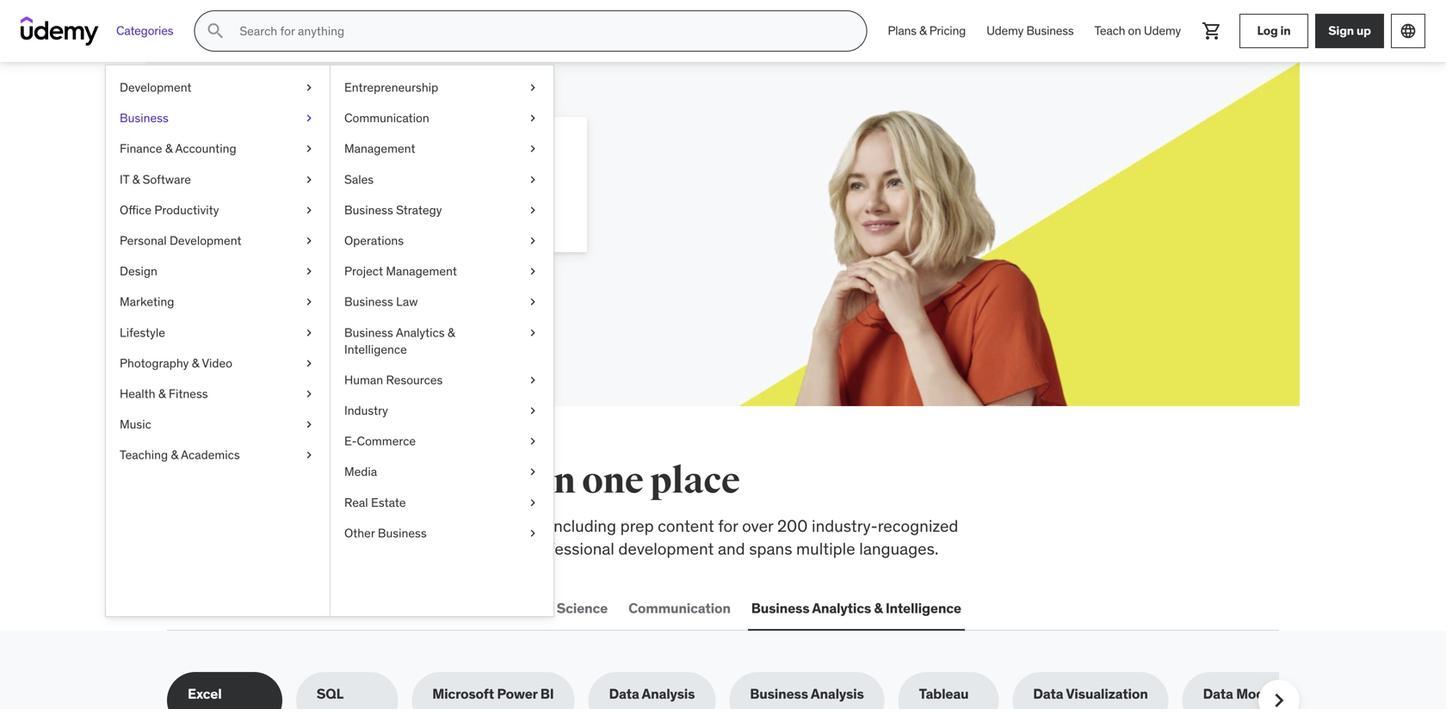 Task type: locate. For each thing, give the bounding box(es) containing it.
personal development
[[120, 233, 241, 248]]

management link
[[331, 134, 554, 164]]

analysis for data analysis
[[642, 685, 695, 703]]

management
[[344, 141, 415, 156], [386, 263, 457, 279]]

sign up link
[[1315, 14, 1384, 48]]

your up through
[[279, 179, 305, 197]]

xsmall image for it & software
[[302, 171, 316, 188]]

& right health
[[158, 386, 166, 402]]

office
[[120, 202, 152, 218]]

communication button
[[625, 588, 734, 629]]

other
[[344, 525, 375, 541]]

data
[[524, 600, 554, 617], [609, 685, 639, 703], [1033, 685, 1063, 703], [1203, 685, 1233, 703]]

1 vertical spatial intelligence
[[886, 600, 961, 617]]

xsmall image for teaching & academics
[[302, 447, 316, 464]]

in
[[1280, 23, 1291, 38], [542, 459, 575, 504]]

udemy
[[987, 23, 1024, 38], [1144, 23, 1181, 38]]

0 vertical spatial your
[[357, 137, 419, 173]]

1 vertical spatial it
[[309, 600, 321, 617]]

on
[[1128, 23, 1141, 38]]

data right bi
[[609, 685, 639, 703]]

for
[[311, 137, 351, 173], [718, 516, 738, 536]]

communication inside button
[[628, 600, 731, 617]]

0 horizontal spatial communication
[[344, 110, 429, 126]]

development down office productivity link on the left top
[[170, 233, 241, 248]]

entrepreneurship
[[344, 80, 438, 95]]

it inside it certifications button
[[309, 600, 321, 617]]

1 horizontal spatial udemy
[[1144, 23, 1181, 38]]

udemy right the on
[[1144, 23, 1181, 38]]

xsmall image for entrepreneurship
[[526, 79, 540, 96]]

xsmall image inside personal development link
[[302, 232, 316, 249]]

web development
[[170, 600, 288, 617]]

& right "finance"
[[165, 141, 173, 156]]

lifestyle
[[120, 325, 165, 340]]

analytics
[[396, 325, 445, 340], [812, 600, 871, 617]]

data inside button
[[524, 600, 554, 617]]

management up sales on the top of the page
[[344, 141, 415, 156]]

& for accounting
[[165, 141, 173, 156]]

data left modeling
[[1203, 685, 1233, 703]]

xsmall image inside finance & accounting link
[[302, 140, 316, 157]]

choose a language image
[[1400, 22, 1417, 40]]

xsmall image inside media link
[[526, 464, 540, 481]]

udemy business link
[[976, 10, 1084, 52]]

xsmall image inside photography & video link
[[302, 355, 316, 372]]

0 horizontal spatial analysis
[[642, 685, 695, 703]]

prep
[[620, 516, 654, 536]]

the
[[224, 459, 279, 504]]

for inside the covering critical workplace skills to technical topics, including prep content for over 200 industry-recognized certifications, our catalog supports well-rounded professional development and spans multiple languages.
[[718, 516, 738, 536]]

office productivity
[[120, 202, 219, 218]]

data visualization
[[1033, 685, 1148, 703]]

law
[[396, 294, 418, 310]]

intelligence for business analytics & intelligence link
[[344, 342, 407, 357]]

it
[[120, 172, 129, 187], [309, 600, 321, 617]]

communication down development
[[628, 600, 731, 617]]

development right web
[[203, 600, 288, 617]]

leadership button
[[428, 588, 506, 629]]

xsmall image inside entrepreneurship link
[[526, 79, 540, 96]]

for up and
[[718, 516, 738, 536]]

xsmall image
[[302, 79, 316, 96], [526, 110, 540, 127], [302, 171, 316, 188], [526, 171, 540, 188], [302, 263, 316, 280], [526, 324, 540, 341], [526, 372, 540, 389], [302, 386, 316, 402], [526, 433, 540, 450], [526, 464, 540, 481]]

photography & video link
[[106, 348, 330, 379]]

1 horizontal spatial business analytics & intelligence
[[751, 600, 961, 617]]

business analytics & intelligence up human resources
[[344, 325, 455, 357]]

xsmall image for management
[[526, 140, 540, 157]]

xsmall image for project management
[[526, 263, 540, 280]]

0 vertical spatial in
[[1280, 23, 1291, 38]]

1 vertical spatial skills
[[368, 516, 405, 536]]

for up potential
[[311, 137, 351, 173]]

0 horizontal spatial udemy
[[987, 23, 1024, 38]]

management up law
[[386, 263, 457, 279]]

skills down e- on the bottom
[[285, 459, 378, 504]]

intelligence up human
[[344, 342, 407, 357]]

Search for anything text field
[[236, 16, 846, 46]]

& right plans
[[919, 23, 927, 38]]

skills up supports
[[368, 516, 405, 536]]

xsmall image inside music 'link'
[[302, 416, 316, 433]]

development inside button
[[203, 600, 288, 617]]

it for it certifications
[[309, 600, 321, 617]]

0 vertical spatial development
[[120, 80, 192, 95]]

shopping cart with 0 items image
[[1202, 21, 1222, 41]]

xsmall image inside teaching & academics link
[[302, 447, 316, 464]]

web development button
[[167, 588, 292, 629]]

rounded
[[460, 539, 521, 559]]

plans
[[888, 23, 917, 38]]

0 vertical spatial intelligence
[[344, 342, 407, 357]]

business analytics & intelligence for 'business analytics & intelligence' button
[[751, 600, 961, 617]]

xsmall image inside industry link
[[526, 402, 540, 419]]

xsmall image for industry
[[526, 402, 540, 419]]

in right log
[[1280, 23, 1291, 38]]

analytics down multiple
[[812, 600, 871, 617]]

xsmall image inside real estate link
[[526, 494, 540, 511]]

next image
[[1265, 687, 1293, 709]]

xsmall image for photography & video
[[302, 355, 316, 372]]

& up office
[[132, 172, 140, 187]]

technical
[[427, 516, 494, 536]]

xsmall image for office productivity
[[302, 202, 316, 219]]

xsmall image inside sales link
[[526, 171, 540, 188]]

xsmall image inside communication link
[[526, 110, 540, 127]]

xsmall image inside human resources link
[[526, 372, 540, 389]]

it & software
[[120, 172, 191, 187]]

place
[[650, 459, 740, 504]]

analytics for business analytics & intelligence link
[[396, 325, 445, 340]]

other business link
[[331, 518, 554, 549]]

xsmall image inside business law link
[[526, 294, 540, 311]]

it up office
[[120, 172, 129, 187]]

all
[[167, 459, 217, 504]]

development for personal
[[170, 233, 241, 248]]

data for data modeling
[[1203, 685, 1233, 703]]

development down categories dropdown button on the left
[[120, 80, 192, 95]]

1 vertical spatial development
[[170, 233, 241, 248]]

xsmall image inside the health & fitness link
[[302, 386, 316, 402]]

0 horizontal spatial in
[[542, 459, 575, 504]]

xsmall image inside office productivity link
[[302, 202, 316, 219]]

your up with
[[357, 137, 419, 173]]

over
[[742, 516, 773, 536]]

data left visualization
[[1033, 685, 1063, 703]]

1 horizontal spatial communication
[[628, 600, 731, 617]]

0 horizontal spatial your
[[279, 179, 305, 197]]

xsmall image for sales
[[526, 171, 540, 188]]

1 vertical spatial communication
[[628, 600, 731, 617]]

all the skills you need in one place
[[167, 459, 740, 504]]

analytics for 'business analytics & intelligence' button
[[812, 600, 871, 617]]

0 vertical spatial for
[[311, 137, 351, 173]]

1 horizontal spatial analysis
[[811, 685, 864, 703]]

0 vertical spatial communication
[[344, 110, 429, 126]]

finance
[[120, 141, 162, 156]]

covering
[[167, 516, 232, 536]]

human resources
[[344, 372, 443, 388]]

bi
[[540, 685, 554, 703]]

and
[[718, 539, 745, 559]]

& left video
[[192, 355, 199, 371]]

business analysis
[[750, 685, 864, 703]]

xsmall image inside e-commerce link
[[526, 433, 540, 450]]

intelligence down languages.
[[886, 600, 961, 617]]

xsmall image inside the business link
[[302, 110, 316, 127]]

business link
[[106, 103, 330, 134]]

0 vertical spatial management
[[344, 141, 415, 156]]

xsmall image inside other business link
[[526, 525, 540, 542]]

development link
[[106, 72, 330, 103]]

2 vertical spatial development
[[203, 600, 288, 617]]

marketing
[[120, 294, 174, 310]]

xsmall image for music
[[302, 416, 316, 433]]

data analysis
[[609, 685, 695, 703]]

data left science
[[524, 600, 554, 617]]

xsmall image inside 'design' link
[[302, 263, 316, 280]]

communication for communication button
[[628, 600, 731, 617]]

0 vertical spatial business analytics & intelligence
[[344, 325, 455, 357]]

xsmall image inside project management link
[[526, 263, 540, 280]]

1 analysis from the left
[[642, 685, 695, 703]]

it inside it & software link
[[120, 172, 129, 187]]

it left certifications
[[309, 600, 321, 617]]

xsmall image inside "marketing" link
[[302, 294, 316, 311]]

catalog
[[298, 539, 352, 559]]

udemy right pricing
[[987, 23, 1024, 38]]

log in link
[[1240, 14, 1308, 48]]

xsmall image inside development link
[[302, 79, 316, 96]]

xsmall image inside it & software link
[[302, 171, 316, 188]]

0 horizontal spatial intelligence
[[344, 342, 407, 357]]

xsmall image
[[526, 79, 540, 96], [302, 110, 316, 127], [302, 140, 316, 157], [526, 140, 540, 157], [302, 202, 316, 219], [526, 202, 540, 219], [302, 232, 316, 249], [526, 232, 540, 249], [526, 263, 540, 280], [302, 294, 316, 311], [526, 294, 540, 311], [302, 324, 316, 341], [302, 355, 316, 372], [526, 402, 540, 419], [302, 416, 316, 433], [302, 447, 316, 464], [526, 494, 540, 511], [526, 525, 540, 542]]

1 vertical spatial management
[[386, 263, 457, 279]]

1 vertical spatial your
[[279, 179, 305, 197]]

0 horizontal spatial it
[[120, 172, 129, 187]]

well-
[[425, 539, 460, 559]]

0 horizontal spatial for
[[311, 137, 351, 173]]

real estate link
[[331, 487, 554, 518]]

microsoft
[[432, 685, 494, 703]]

human resources link
[[331, 365, 554, 396]]

business analytics & intelligence inside button
[[751, 600, 961, 617]]

intelligence
[[344, 342, 407, 357], [886, 600, 961, 617]]

1 vertical spatial in
[[542, 459, 575, 504]]

workplace
[[289, 516, 364, 536]]

1 horizontal spatial intelligence
[[886, 600, 961, 617]]

just
[[523, 179, 545, 197]]

0 horizontal spatial analytics
[[396, 325, 445, 340]]

communication down entrepreneurship
[[344, 110, 429, 126]]

1 horizontal spatial it
[[309, 600, 321, 617]]

xsmall image inside lifestyle link
[[302, 324, 316, 341]]

photography
[[120, 355, 189, 371]]

xsmall image for operations
[[526, 232, 540, 249]]

log in
[[1257, 23, 1291, 38]]

xsmall image inside "operations" link
[[526, 232, 540, 249]]

0 vertical spatial skills
[[285, 459, 378, 504]]

1 horizontal spatial in
[[1280, 23, 1291, 38]]

sales link
[[331, 164, 554, 195]]

& down languages.
[[874, 600, 883, 617]]

0 vertical spatial analytics
[[396, 325, 445, 340]]

0 horizontal spatial business analytics & intelligence
[[344, 325, 455, 357]]

1 horizontal spatial for
[[718, 516, 738, 536]]

analytics inside button
[[812, 600, 871, 617]]

spans
[[749, 539, 792, 559]]

your
[[357, 137, 419, 173], [279, 179, 305, 197]]

finance & accounting
[[120, 141, 236, 156]]

plans & pricing link
[[877, 10, 976, 52]]

& for video
[[192, 355, 199, 371]]

1 horizontal spatial analytics
[[812, 600, 871, 617]]

xsmall image inside business strategy link
[[526, 202, 540, 219]]

business inside business analytics & intelligence
[[344, 325, 393, 340]]

1 vertical spatial for
[[718, 516, 738, 536]]

xsmall image inside management link
[[526, 140, 540, 157]]

& for software
[[132, 172, 140, 187]]

course.
[[406, 179, 451, 197]]

xsmall image inside business analytics & intelligence link
[[526, 324, 540, 341]]

modeling
[[1236, 685, 1296, 703]]

media link
[[331, 457, 554, 487]]

2 analysis from the left
[[811, 685, 864, 703]]

0 vertical spatial it
[[120, 172, 129, 187]]

& down business law link
[[448, 325, 455, 340]]

in up including
[[542, 459, 575, 504]]

real estate
[[344, 495, 406, 510]]

business analytics & intelligence link
[[331, 317, 554, 365]]

data science button
[[520, 588, 611, 629]]

software
[[143, 172, 191, 187]]

& right teaching
[[171, 447, 178, 463]]

intelligence inside button
[[886, 600, 961, 617]]

business analytics & intelligence down multiple
[[751, 600, 961, 617]]

teach
[[1095, 23, 1125, 38]]

fitness
[[169, 386, 208, 402]]

analytics down law
[[396, 325, 445, 340]]

dec
[[326, 199, 350, 216]]

xsmall image for personal development
[[302, 232, 316, 249]]

1 vertical spatial business analytics & intelligence
[[751, 600, 961, 617]]

1 vertical spatial analytics
[[812, 600, 871, 617]]



Task type: vqa. For each thing, say whether or not it's contained in the screenshot.
the bottommost the Intelligence
yes



Task type: describe. For each thing, give the bounding box(es) containing it.
starting
[[454, 179, 504, 197]]

sales
[[344, 172, 374, 187]]

15.
[[353, 199, 370, 216]]

log
[[1257, 23, 1278, 38]]

project management link
[[331, 256, 554, 287]]

potential
[[308, 179, 363, 197]]

business inside topic filters element
[[750, 685, 808, 703]]

business analytics & intelligence for business analytics & intelligence link
[[344, 325, 455, 357]]

need
[[453, 459, 536, 504]]

2 udemy from the left
[[1144, 23, 1181, 38]]

xsmall image for e-commerce
[[526, 433, 540, 450]]

xsmall image for real estate
[[526, 494, 540, 511]]

analysis for business analysis
[[811, 685, 864, 703]]

1 udemy from the left
[[987, 23, 1024, 38]]

through
[[274, 199, 322, 216]]

xsmall image for lifestyle
[[302, 324, 316, 341]]

xsmall image for business strategy
[[526, 202, 540, 219]]

xsmall image for other business
[[526, 525, 540, 542]]

& for academics
[[171, 447, 178, 463]]

professional
[[525, 539, 614, 559]]

estate
[[371, 495, 406, 510]]

e-commerce
[[344, 434, 416, 449]]

1 horizontal spatial your
[[357, 137, 419, 173]]

categories button
[[106, 10, 184, 52]]

business law
[[344, 294, 418, 310]]

udemy business
[[987, 23, 1074, 38]]

e-
[[344, 434, 357, 449]]

future
[[424, 137, 508, 173]]

business strategy
[[344, 202, 442, 218]]

plans & pricing
[[888, 23, 966, 38]]

you
[[385, 459, 446, 504]]

xsmall image for marketing
[[302, 294, 316, 311]]

operations link
[[331, 226, 554, 256]]

microsoft power bi
[[432, 685, 554, 703]]

skills
[[229, 137, 306, 173]]

expand
[[229, 179, 275, 197]]

office productivity link
[[106, 195, 330, 226]]

music link
[[106, 409, 330, 440]]

commerce
[[357, 434, 416, 449]]

topic filters element
[[167, 672, 1317, 709]]

web
[[170, 600, 200, 617]]

real
[[344, 495, 368, 510]]

at
[[507, 179, 519, 197]]

udemy image
[[21, 16, 99, 46]]

& for fitness
[[158, 386, 166, 402]]

teaching
[[120, 447, 168, 463]]

with
[[366, 179, 392, 197]]

photography & video
[[120, 355, 232, 371]]

xsmall image for finance & accounting
[[302, 140, 316, 157]]

& inside button
[[874, 600, 883, 617]]

data for data science
[[524, 600, 554, 617]]

teach on udemy link
[[1084, 10, 1191, 52]]

pricing
[[929, 23, 966, 38]]

xsmall image for business
[[302, 110, 316, 127]]

media
[[344, 464, 377, 480]]

design
[[120, 263, 157, 279]]

finance & accounting link
[[106, 134, 330, 164]]

xsmall image for business law
[[526, 294, 540, 311]]

covering critical workplace skills to technical topics, including prep content for over 200 industry-recognized certifications, our catalog supports well-rounded professional development and spans multiple languages.
[[167, 516, 958, 559]]

200
[[777, 516, 808, 536]]

teach on udemy
[[1095, 23, 1181, 38]]

business strategy link
[[331, 195, 554, 226]]

for inside skills for your future expand your potential with a course. starting at just $12.99 through dec 15.
[[311, 137, 351, 173]]

business analytics & intelligence button
[[748, 588, 965, 629]]

it certifications
[[309, 600, 411, 617]]

lifestyle link
[[106, 317, 330, 348]]

xsmall image for business analytics & intelligence
[[526, 324, 540, 341]]

xsmall image for media
[[526, 464, 540, 481]]

supports
[[356, 539, 421, 559]]

xsmall image for design
[[302, 263, 316, 280]]

marketing link
[[106, 287, 330, 317]]

development for web
[[203, 600, 288, 617]]

submit search image
[[205, 21, 226, 41]]

in inside the log in link
[[1280, 23, 1291, 38]]

tableau
[[919, 685, 969, 703]]

industry link
[[331, 396, 554, 426]]

teaching & academics link
[[106, 440, 330, 471]]

business inside button
[[751, 600, 809, 617]]

academics
[[181, 447, 240, 463]]

languages.
[[859, 539, 939, 559]]

data for data analysis
[[609, 685, 639, 703]]

health
[[120, 386, 155, 402]]

communication link
[[331, 103, 554, 134]]

project management
[[344, 263, 457, 279]]

communication for communication link
[[344, 110, 429, 126]]

up
[[1357, 23, 1371, 38]]

resources
[[386, 372, 443, 388]]

industry
[[344, 403, 388, 418]]

certifications
[[324, 600, 411, 617]]

intelligence for 'business analytics & intelligence' button
[[886, 600, 961, 617]]

& for pricing
[[919, 23, 927, 38]]

design link
[[106, 256, 330, 287]]

leadership
[[432, 600, 503, 617]]

data modeling
[[1203, 685, 1296, 703]]

sql
[[317, 685, 344, 703]]

data science
[[524, 600, 608, 617]]

xsmall image for development
[[302, 79, 316, 96]]

science
[[557, 600, 608, 617]]

productivity
[[154, 202, 219, 218]]

one
[[582, 459, 644, 504]]

it for it & software
[[120, 172, 129, 187]]

video
[[202, 355, 232, 371]]

xsmall image for human resources
[[526, 372, 540, 389]]

skills for your future expand your potential with a course. starting at just $12.99 through dec 15.
[[229, 137, 545, 216]]

xsmall image for communication
[[526, 110, 540, 127]]

recognized
[[878, 516, 958, 536]]

excel
[[188, 685, 222, 703]]

skills inside the covering critical workplace skills to technical topics, including prep content for over 200 industry-recognized certifications, our catalog supports well-rounded professional development and spans multiple languages.
[[368, 516, 405, 536]]

content
[[658, 516, 714, 536]]

human
[[344, 372, 383, 388]]

sign
[[1328, 23, 1354, 38]]

personal
[[120, 233, 167, 248]]

including
[[550, 516, 616, 536]]

xsmall image for health & fitness
[[302, 386, 316, 402]]

power
[[497, 685, 537, 703]]

operations
[[344, 233, 404, 248]]

data for data visualization
[[1033, 685, 1063, 703]]

certifications,
[[167, 539, 266, 559]]



